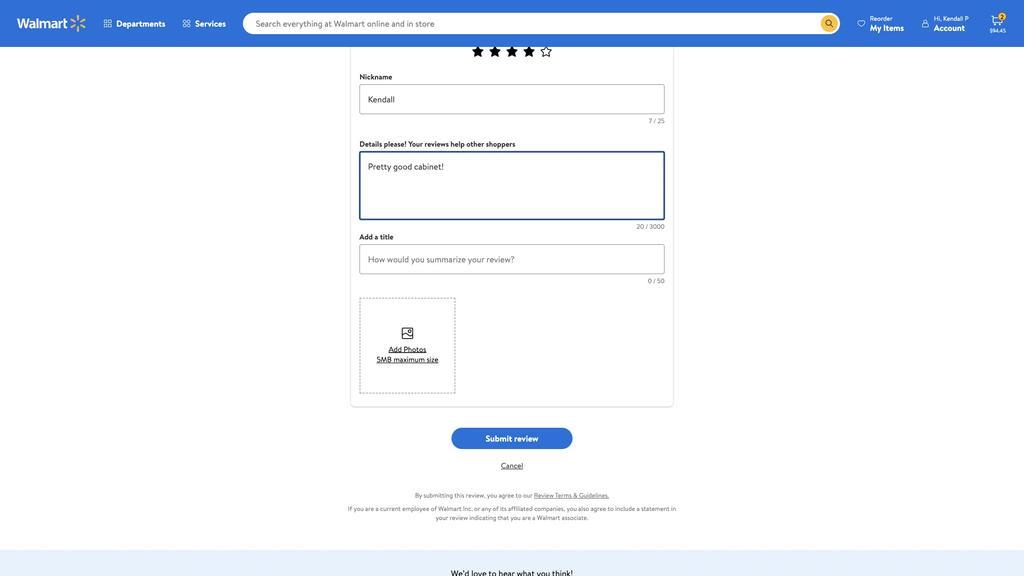 Task type: vqa. For each thing, say whether or not it's contained in the screenshot.
employee
yes



Task type: locate. For each thing, give the bounding box(es) containing it.
hi, kendall p account
[[934, 14, 969, 33]]

20
[[637, 222, 644, 231]]

guidelines.
[[579, 491, 609, 500]]

to left include
[[608, 504, 614, 513]]

companies,
[[535, 504, 566, 513]]

agree
[[499, 491, 515, 500], [591, 504, 607, 513]]

review inside "by submitting this review, you agree to our review terms & guidelines. if you are a current employee of walmart inc. or any of its affiliated companies, you also agree to include a statement in your review indicating that you are a walmart associate."
[[450, 513, 468, 522]]

$94.45
[[990, 27, 1006, 34]]

1 horizontal spatial agree
[[591, 504, 607, 513]]

Walmart Site-Wide search field
[[243, 13, 841, 34]]

review,
[[466, 491, 486, 500]]

your
[[436, 513, 448, 522]]

1 of from the left
[[431, 504, 437, 513]]

to
[[516, 491, 522, 500], [608, 504, 614, 513]]

add left 'photos'
[[389, 344, 402, 354]]

0 horizontal spatial agree
[[499, 491, 515, 500]]

2 vertical spatial /
[[654, 276, 656, 285]]

1 horizontal spatial add
[[389, 344, 402, 354]]

0 vertical spatial to
[[516, 491, 522, 500]]

services button
[[174, 11, 235, 36]]

0 vertical spatial add
[[360, 232, 373, 242]]

5mb
[[377, 354, 392, 365]]

0 horizontal spatial of
[[431, 504, 437, 513]]

0 horizontal spatial review
[[450, 513, 468, 522]]

to left our
[[516, 491, 522, 500]]

are down our
[[522, 513, 531, 522]]

0 vertical spatial agree
[[499, 491, 515, 500]]

0 horizontal spatial are
[[365, 504, 374, 513]]

review right your
[[450, 513, 468, 522]]

/
[[654, 116, 656, 125], [646, 222, 648, 231], [654, 276, 656, 285]]

review terms & guidelines. button
[[534, 491, 609, 500]]

Search search field
[[243, 13, 841, 34]]

2
[[1001, 12, 1004, 21]]

reviews
[[425, 139, 449, 149]]

include
[[616, 504, 635, 513]]

agree up its at the left bottom of page
[[499, 491, 515, 500]]

a
[[490, 29, 494, 41], [375, 232, 378, 242], [376, 504, 379, 513], [637, 504, 640, 513], [533, 513, 536, 522]]

rating
[[496, 29, 520, 41]]

/ right 0 at the right top
[[654, 276, 656, 285]]

add
[[360, 232, 373, 242], [389, 344, 402, 354]]

other
[[467, 139, 484, 149]]

terms
[[555, 491, 572, 500]]

1 vertical spatial review
[[450, 513, 468, 522]]

1 horizontal spatial of
[[493, 504, 499, 513]]

are
[[365, 504, 374, 513], [522, 513, 531, 522]]

3000
[[650, 222, 665, 231]]

1 horizontal spatial are
[[522, 513, 531, 522]]

1 vertical spatial /
[[646, 222, 648, 231]]

Nickname text field
[[360, 84, 665, 114]]

0 vertical spatial review
[[514, 433, 539, 444]]

walmart
[[439, 504, 462, 513], [537, 513, 561, 522]]

of down submitting
[[431, 504, 437, 513]]

that
[[498, 513, 509, 522]]

/ right 20
[[646, 222, 648, 231]]

review right the submit
[[514, 433, 539, 444]]

/ for your
[[646, 222, 648, 231]]

current
[[380, 504, 401, 513]]

any
[[482, 504, 491, 513]]

this
[[455, 491, 465, 500]]

of left its at the left bottom of page
[[493, 504, 499, 513]]

hi,
[[934, 14, 942, 23]]

cancel
[[501, 461, 523, 471]]

you
[[487, 491, 497, 500], [354, 504, 364, 513], [567, 504, 577, 513], [511, 513, 521, 522]]

shoppers
[[486, 139, 516, 149]]

review
[[514, 433, 539, 444], [450, 513, 468, 522]]

0 horizontal spatial add
[[360, 232, 373, 242]]

1 vertical spatial add
[[389, 344, 402, 354]]

review inside button
[[514, 433, 539, 444]]

1 horizontal spatial to
[[608, 504, 614, 513]]

add left title
[[360, 232, 373, 242]]

of
[[431, 504, 437, 513], [493, 504, 499, 513]]

add inside add photos 5mb maximum size
[[389, 344, 402, 354]]

by
[[415, 491, 422, 500]]

search icon image
[[826, 19, 834, 28]]

/ for title
[[654, 276, 656, 285]]

are right if
[[365, 504, 374, 513]]

agree down guidelines.
[[591, 504, 607, 513]]

(required)
[[522, 29, 559, 41]]

1 horizontal spatial review
[[514, 433, 539, 444]]

0 / 50
[[648, 276, 665, 285]]

submit
[[486, 433, 512, 444]]

walmart down review
[[537, 513, 561, 522]]

1 vertical spatial agree
[[591, 504, 607, 513]]

/ right 7
[[654, 116, 656, 125]]

details please! your reviews help other shoppers
[[360, 139, 516, 149]]

details
[[360, 139, 382, 149]]

you right if
[[354, 504, 364, 513]]

you right that
[[511, 513, 521, 522]]

p
[[965, 14, 969, 23]]

in
[[671, 504, 676, 513]]

a down our
[[533, 513, 536, 522]]

1 vertical spatial to
[[608, 504, 614, 513]]

inc.
[[463, 504, 473, 513]]

walmart down this
[[439, 504, 462, 513]]

my
[[870, 22, 882, 33]]



Task type: describe. For each thing, give the bounding box(es) containing it.
if
[[348, 504, 352, 513]]

Add a title text field
[[360, 244, 665, 274]]

photos
[[404, 344, 426, 354]]

0
[[648, 276, 652, 285]]

associate.
[[562, 513, 589, 522]]

0 vertical spatial /
[[654, 116, 656, 125]]

add for a
[[360, 232, 373, 242]]

reorder my items
[[870, 14, 905, 33]]

our
[[524, 491, 533, 500]]

25
[[658, 116, 665, 125]]

20 / 3000
[[637, 222, 665, 231]]

departments
[[116, 18, 165, 29]]

size
[[427, 354, 439, 365]]

select
[[465, 29, 488, 41]]

services
[[195, 18, 226, 29]]

statement
[[642, 504, 670, 513]]

a left title
[[375, 232, 378, 242]]

a right include
[[637, 504, 640, 513]]

please!
[[384, 139, 407, 149]]

select a rating (required)
[[465, 29, 559, 41]]

0 horizontal spatial walmart
[[439, 504, 462, 513]]

add photos 5mb maximum size
[[377, 344, 439, 365]]

its
[[500, 504, 507, 513]]

a right the "select" on the left
[[490, 29, 494, 41]]

2 of from the left
[[493, 504, 499, 513]]

maximum
[[394, 354, 425, 365]]

submit review
[[486, 433, 539, 444]]

affiliated
[[508, 504, 533, 513]]

employee
[[402, 504, 430, 513]]

&
[[574, 491, 578, 500]]

1 horizontal spatial walmart
[[537, 513, 561, 522]]

7
[[649, 116, 653, 125]]

you left also
[[567, 504, 577, 513]]

submit review button
[[452, 428, 573, 449]]

kendall
[[944, 14, 964, 23]]

help
[[451, 139, 465, 149]]

or
[[474, 504, 480, 513]]

by submitting this review, you agree to our review terms & guidelines. if you are a current employee of walmart inc. or any of its affiliated companies, you also agree to include a statement in your review indicating that you are a walmart associate.
[[348, 491, 676, 522]]

title
[[380, 232, 394, 242]]

review
[[534, 491, 554, 500]]

cancel link
[[501, 461, 523, 471]]

add a title
[[360, 232, 394, 242]]

departments button
[[95, 11, 174, 36]]

7 / 25
[[649, 116, 665, 125]]

you up any
[[487, 491, 497, 500]]

nickname
[[360, 72, 392, 82]]

items
[[884, 22, 905, 33]]

50
[[658, 276, 665, 285]]

walmart image
[[17, 15, 86, 32]]

your
[[409, 139, 423, 149]]

submitting
[[424, 491, 453, 500]]

indicating
[[470, 513, 497, 522]]

0 horizontal spatial to
[[516, 491, 522, 500]]

add for photos
[[389, 344, 402, 354]]

reorder
[[870, 14, 893, 23]]

a left current on the left
[[376, 504, 379, 513]]

also
[[579, 504, 589, 513]]

account
[[934, 22, 966, 33]]

Details please! Your reviews help other shoppers text field
[[360, 152, 665, 220]]



